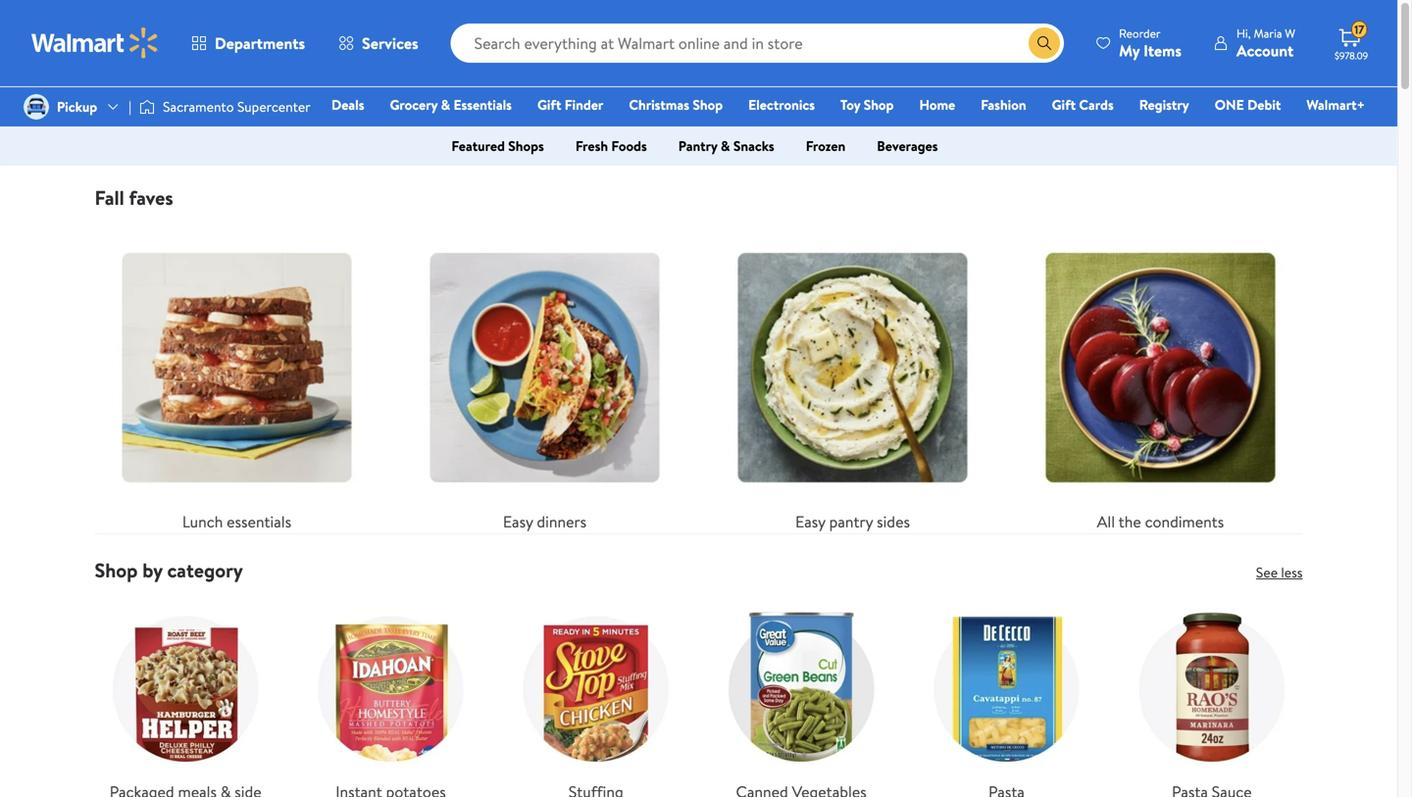 Task type: vqa. For each thing, say whether or not it's contained in the screenshot.
64GB within the Now $ 249 00 $329.00 2021 Apple 10.2-inch iPad Wi-Fi 64GB - Space Gray (9th Generation)
no



Task type: describe. For each thing, give the bounding box(es) containing it.
items
[[1144, 40, 1182, 61]]

services button
[[322, 20, 435, 67]]

grocery
[[390, 95, 438, 114]]

fresh
[[576, 136, 608, 156]]

finder
[[565, 95, 604, 114]]

fashion
[[981, 95, 1027, 114]]

easy pantry sides link
[[711, 226, 995, 534]]

electronics
[[749, 95, 815, 114]]

essentials
[[227, 511, 291, 533]]

see less
[[1257, 563, 1303, 582]]

cards
[[1080, 95, 1114, 114]]

one
[[1215, 95, 1245, 114]]

shop for toy shop
[[864, 95, 894, 114]]

category
[[167, 557, 243, 584]]

debit
[[1248, 95, 1282, 114]]

& for pantry
[[721, 136, 730, 156]]

services
[[362, 32, 419, 54]]

walmart+
[[1307, 95, 1366, 114]]

less
[[1282, 563, 1303, 582]]

grocery & essentials
[[390, 95, 512, 114]]

foods
[[612, 136, 647, 156]]

gift for gift cards
[[1052, 95, 1076, 114]]

list containing lunch essentials
[[83, 210, 1315, 534]]

 image for sacramento supercenter
[[139, 97, 155, 117]]

hi, maria w account
[[1237, 25, 1296, 61]]

easy dinners link
[[403, 226, 687, 534]]

Walmart Site-Wide search field
[[451, 24, 1065, 63]]

christmas shop
[[629, 95, 723, 114]]

registry link
[[1131, 94, 1199, 115]]

2 list from the top
[[83, 583, 1315, 798]]

supercenter
[[237, 97, 311, 116]]

fresh foods button
[[560, 130, 663, 162]]

condiments
[[1145, 511, 1225, 533]]

sides
[[877, 511, 910, 533]]

17
[[1355, 21, 1365, 38]]

christmas
[[629, 95, 690, 114]]

fashion link
[[972, 94, 1036, 115]]

Search search field
[[451, 24, 1065, 63]]

shop by category
[[95, 557, 243, 584]]

beverages button
[[862, 130, 954, 162]]

featured
[[452, 136, 505, 156]]

pantry & snacks button
[[663, 130, 790, 162]]

gift finder link
[[529, 94, 613, 115]]

one debit
[[1215, 95, 1282, 114]]

fresh foods
[[576, 136, 647, 156]]

pantry
[[830, 511, 873, 533]]

toy shop
[[841, 95, 894, 114]]

the
[[1119, 511, 1142, 533]]

easy for easy pantry sides
[[796, 511, 826, 533]]

electronics link
[[740, 94, 824, 115]]

all
[[1098, 511, 1116, 533]]

w
[[1286, 25, 1296, 42]]



Task type: locate. For each thing, give the bounding box(es) containing it.
fall
[[95, 184, 124, 211]]

1 horizontal spatial shop
[[693, 95, 723, 114]]

1 horizontal spatial &
[[721, 136, 730, 156]]

& right "grocery"
[[441, 95, 450, 114]]

shop
[[693, 95, 723, 114], [864, 95, 894, 114], [95, 557, 138, 584]]

snacks
[[734, 136, 775, 156]]

registry
[[1140, 95, 1190, 114]]

0 horizontal spatial gift
[[538, 95, 562, 114]]

gift left cards
[[1052, 95, 1076, 114]]

0 horizontal spatial easy
[[503, 511, 533, 533]]

sacramento supercenter
[[163, 97, 311, 116]]

easy pantry sides
[[796, 511, 910, 533]]

gift cards
[[1052, 95, 1114, 114]]

grocery & essentials link
[[381, 94, 521, 115]]

pickup
[[57, 97, 97, 116]]

pantry
[[679, 136, 718, 156]]

account
[[1237, 40, 1294, 61]]

shop for christmas shop
[[693, 95, 723, 114]]

dinners
[[537, 511, 587, 533]]

shops
[[508, 136, 544, 156]]

lunch
[[182, 511, 223, 533]]

featured shops
[[452, 136, 544, 156]]

christmas shop link
[[620, 94, 732, 115]]

1 gift from the left
[[538, 95, 562, 114]]

shop inside "link"
[[693, 95, 723, 114]]

& right pantry
[[721, 136, 730, 156]]

all the condiments link
[[1019, 226, 1303, 534]]

 image for pickup
[[24, 94, 49, 120]]

toy shop link
[[832, 94, 903, 115]]

home
[[920, 95, 956, 114]]

fall faves
[[95, 184, 173, 211]]

1 list from the top
[[83, 210, 1315, 534]]

essentials
[[454, 95, 512, 114]]

 image right |
[[139, 97, 155, 117]]

$978.09
[[1335, 49, 1369, 62]]

easy
[[503, 511, 533, 533], [796, 511, 826, 533]]

1 vertical spatial &
[[721, 136, 730, 156]]

1 horizontal spatial gift
[[1052, 95, 1076, 114]]

walmart+ link
[[1298, 94, 1375, 115]]

& inside dropdown button
[[721, 136, 730, 156]]

&
[[441, 95, 450, 114], [721, 136, 730, 156]]

gift
[[538, 95, 562, 114], [1052, 95, 1076, 114]]

sacramento
[[163, 97, 234, 116]]

frozen
[[806, 136, 846, 156]]

frozen button
[[790, 130, 862, 162]]

 image left 'pickup'
[[24, 94, 49, 120]]

easy left the pantry
[[796, 511, 826, 533]]

shop up pantry
[[693, 95, 723, 114]]

0 vertical spatial list
[[83, 210, 1315, 534]]

see less button
[[1257, 563, 1303, 582]]

toy
[[841, 95, 861, 114]]

2 horizontal spatial shop
[[864, 95, 894, 114]]

|
[[129, 97, 132, 116]]

gift finder
[[538, 95, 604, 114]]

maria
[[1254, 25, 1283, 42]]

by
[[142, 557, 163, 584]]

my
[[1120, 40, 1140, 61]]

easy left "dinners" at the bottom left
[[503, 511, 533, 533]]

hi,
[[1237, 25, 1251, 42]]

0 horizontal spatial shop
[[95, 557, 138, 584]]

1 easy from the left
[[503, 511, 533, 533]]

0 horizontal spatial &
[[441, 95, 450, 114]]

reorder my items
[[1120, 25, 1182, 61]]

reorder
[[1120, 25, 1161, 42]]

1 horizontal spatial  image
[[139, 97, 155, 117]]

departments
[[215, 32, 305, 54]]

gift cards link
[[1043, 94, 1123, 115]]

easy dinners
[[503, 511, 587, 533]]

0 vertical spatial &
[[441, 95, 450, 114]]

1 horizontal spatial easy
[[796, 511, 826, 533]]

0 horizontal spatial  image
[[24, 94, 49, 120]]

walmart image
[[31, 27, 159, 59]]

list
[[83, 210, 1315, 534], [83, 583, 1315, 798]]

all the condiments
[[1098, 511, 1225, 533]]

shop left by
[[95, 557, 138, 584]]

lunch essentials link
[[95, 226, 379, 534]]

featured shops button
[[436, 130, 560, 162]]

easy for easy dinners
[[503, 511, 533, 533]]

beverages
[[877, 136, 938, 156]]

gift for gift finder
[[538, 95, 562, 114]]

2 easy from the left
[[796, 511, 826, 533]]

2 gift from the left
[[1052, 95, 1076, 114]]

1 vertical spatial list
[[83, 583, 1315, 798]]

home link
[[911, 94, 965, 115]]

pantry & snacks
[[679, 136, 775, 156]]

departments button
[[175, 20, 322, 67]]

deals link
[[323, 94, 373, 115]]

one debit link
[[1206, 94, 1290, 115]]

gift left finder
[[538, 95, 562, 114]]

& for grocery
[[441, 95, 450, 114]]

faves
[[129, 184, 173, 211]]

lunch essentials
[[182, 511, 291, 533]]

 image
[[24, 94, 49, 120], [139, 97, 155, 117]]

see
[[1257, 563, 1278, 582]]

deals
[[332, 95, 364, 114]]

shop right toy
[[864, 95, 894, 114]]

search icon image
[[1037, 35, 1053, 51]]



